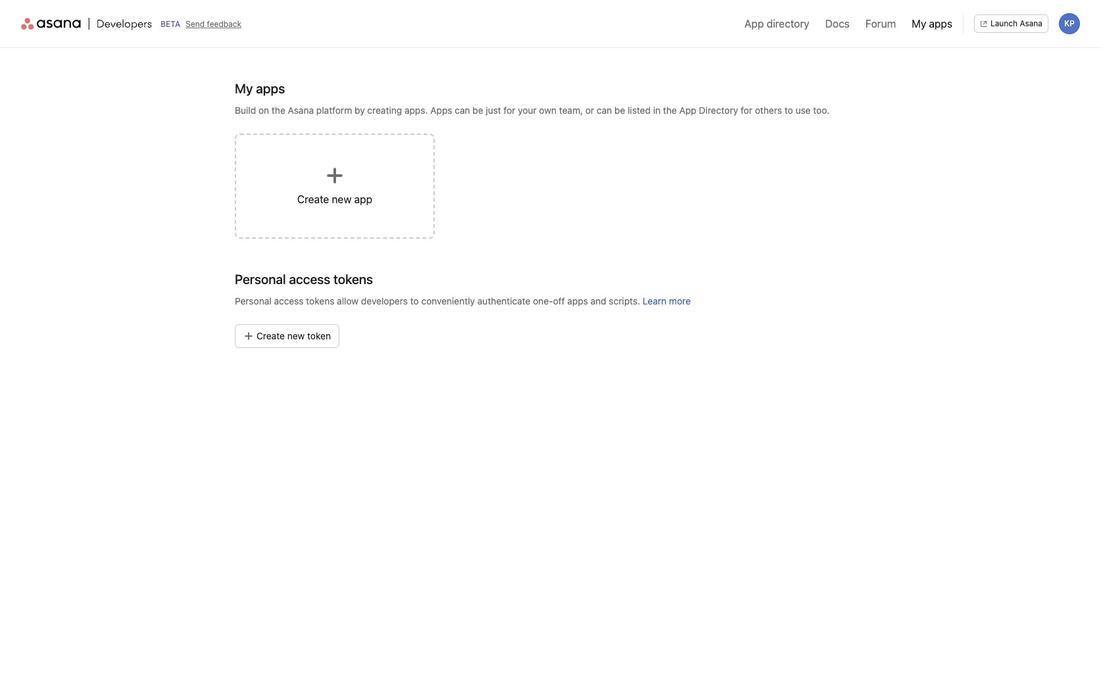 Task type: locate. For each thing, give the bounding box(es) containing it.
to left use
[[785, 105, 793, 116]]

apps
[[431, 105, 452, 116]]

allow
[[337, 295, 359, 307]]

1 vertical spatial create
[[257, 330, 285, 342]]

build on the asana platform by creating apps. apps can be just for your own team, or can be listed in the app directory for others to use too.
[[235, 105, 830, 116]]

1 horizontal spatial app
[[745, 18, 764, 30]]

0 horizontal spatial app
[[680, 105, 697, 116]]

create for create new app
[[297, 193, 329, 205]]

on
[[259, 105, 269, 116]]

for
[[504, 105, 516, 116], [741, 105, 753, 116]]

create new app button
[[235, 134, 435, 239]]

docs
[[826, 18, 850, 30]]

1 vertical spatial to
[[411, 295, 419, 307]]

0 horizontal spatial new
[[287, 330, 305, 342]]

1 horizontal spatial be
[[615, 105, 626, 116]]

directory
[[699, 105, 739, 116]]

the
[[272, 105, 285, 116], [663, 105, 677, 116]]

apps right 'off'
[[568, 295, 588, 307]]

0 horizontal spatial to
[[411, 295, 419, 307]]

create for create new token
[[257, 330, 285, 342]]

new left the app
[[332, 193, 352, 205]]

my apps image
[[21, 16, 153, 32]]

in
[[653, 105, 661, 116]]

0 horizontal spatial be
[[473, 105, 484, 116]]

be left listed
[[615, 105, 626, 116]]

1 horizontal spatial can
[[597, 105, 612, 116]]

can
[[455, 105, 470, 116], [597, 105, 612, 116]]

tokens
[[306, 295, 335, 307]]

for left others
[[741, 105, 753, 116]]

0 horizontal spatial apps
[[568, 295, 588, 307]]

0 vertical spatial apps
[[930, 18, 953, 30]]

create new token
[[257, 330, 331, 342]]

new
[[332, 193, 352, 205], [287, 330, 305, 342]]

create inside "create new app" button
[[297, 193, 329, 205]]

app directory link
[[745, 16, 810, 32]]

asana
[[1020, 18, 1043, 28], [288, 105, 314, 116]]

to right 'developers'
[[411, 295, 419, 307]]

apps
[[930, 18, 953, 30], [568, 295, 588, 307]]

the right in
[[663, 105, 677, 116]]

asana right launch
[[1020, 18, 1043, 28]]

my apps button
[[912, 16, 953, 32]]

listed
[[628, 105, 651, 116]]

app
[[745, 18, 764, 30], [680, 105, 697, 116]]

1 horizontal spatial apps
[[930, 18, 953, 30]]

1 horizontal spatial the
[[663, 105, 677, 116]]

one-
[[533, 295, 553, 307]]

new left the token
[[287, 330, 305, 342]]

more
[[669, 295, 691, 307]]

0 horizontal spatial for
[[504, 105, 516, 116]]

new inside "create new app" button
[[332, 193, 352, 205]]

0 vertical spatial to
[[785, 105, 793, 116]]

2 for from the left
[[741, 105, 753, 116]]

0 vertical spatial app
[[745, 18, 764, 30]]

launch
[[991, 18, 1018, 28]]

1 horizontal spatial to
[[785, 105, 793, 116]]

personal
[[235, 272, 286, 287], [235, 295, 272, 307]]

launch asana
[[991, 18, 1043, 28]]

be left just
[[473, 105, 484, 116]]

new inside create new token 'button'
[[287, 330, 305, 342]]

can right 'or'
[[597, 105, 612, 116]]

1 personal from the top
[[235, 272, 286, 287]]

access tokens
[[289, 272, 373, 287]]

can right the apps
[[455, 105, 470, 116]]

your
[[518, 105, 537, 116]]

by
[[355, 105, 365, 116]]

apps right the my
[[930, 18, 953, 30]]

0 vertical spatial personal
[[235, 272, 286, 287]]

1 vertical spatial personal
[[235, 295, 272, 307]]

2 the from the left
[[663, 105, 677, 116]]

app
[[354, 193, 372, 205]]

0 vertical spatial create
[[297, 193, 329, 205]]

0 horizontal spatial the
[[272, 105, 285, 116]]

beta send feedback
[[161, 19, 242, 29]]

send feedback link
[[186, 18, 242, 30]]

0 vertical spatial new
[[332, 193, 352, 205]]

forum
[[866, 18, 896, 30]]

create
[[297, 193, 329, 205], [257, 330, 285, 342]]

asana left platform on the left top of the page
[[288, 105, 314, 116]]

2 can from the left
[[597, 105, 612, 116]]

1 horizontal spatial create
[[297, 193, 329, 205]]

token
[[307, 330, 331, 342]]

1 horizontal spatial new
[[332, 193, 352, 205]]

0 horizontal spatial can
[[455, 105, 470, 116]]

1 horizontal spatial asana
[[1020, 18, 1043, 28]]

2 personal from the top
[[235, 295, 272, 307]]

for right just
[[504, 105, 516, 116]]

1 horizontal spatial for
[[741, 105, 753, 116]]

be
[[473, 105, 484, 116], [615, 105, 626, 116]]

1 vertical spatial asana
[[288, 105, 314, 116]]

personal for personal access tokens allow developers to conveniently authenticate one-off apps and scripts. learn more
[[235, 295, 272, 307]]

1 vertical spatial apps
[[568, 295, 588, 307]]

create inside create new token 'button'
[[257, 330, 285, 342]]

the right on
[[272, 105, 285, 116]]

to
[[785, 105, 793, 116], [411, 295, 419, 307]]

0 vertical spatial asana
[[1020, 18, 1043, 28]]

1 vertical spatial new
[[287, 330, 305, 342]]

personal up access
[[235, 272, 286, 287]]

0 horizontal spatial create
[[257, 330, 285, 342]]

create left the app
[[297, 193, 329, 205]]

forum link
[[866, 16, 896, 32]]

beta
[[161, 19, 181, 29]]

others
[[755, 105, 782, 116]]

personal left access
[[235, 295, 272, 307]]

create down access
[[257, 330, 285, 342]]

apps.
[[405, 105, 428, 116]]



Task type: vqa. For each thing, say whether or not it's contained in the screenshot.
the rightmost Create
yes



Task type: describe. For each thing, give the bounding box(es) containing it.
new for token
[[287, 330, 305, 342]]

1 be from the left
[[473, 105, 484, 116]]

personal access tokens
[[235, 272, 373, 287]]

learn more link
[[643, 295, 691, 307]]

team,
[[559, 105, 583, 116]]

docs link
[[826, 16, 850, 32]]

developers
[[361, 295, 408, 307]]

1 can from the left
[[455, 105, 470, 116]]

use
[[796, 105, 811, 116]]

my apps
[[235, 81, 285, 96]]

platform
[[316, 105, 352, 116]]

creating
[[368, 105, 402, 116]]

off
[[553, 295, 565, 307]]

just
[[486, 105, 501, 116]]

app directory
[[745, 18, 810, 30]]

authenticate
[[478, 295, 531, 307]]

conveniently
[[422, 295, 475, 307]]

create new token button
[[235, 324, 340, 348]]

launch asana button
[[975, 14, 1049, 33]]

build
[[235, 105, 256, 116]]

my apps
[[912, 18, 953, 30]]

directory
[[767, 18, 810, 30]]

too.
[[814, 105, 830, 116]]

learn
[[643, 295, 667, 307]]

own
[[539, 105, 557, 116]]

asana inside button
[[1020, 18, 1043, 28]]

personal access tokens allow developers to conveniently authenticate one-off apps and scripts. learn more
[[235, 295, 691, 307]]

0 horizontal spatial asana
[[288, 105, 314, 116]]

feedback
[[207, 19, 242, 29]]

kp
[[1065, 18, 1075, 28]]

personal for personal access tokens
[[235, 272, 286, 287]]

app inside "link"
[[745, 18, 764, 30]]

2 be from the left
[[615, 105, 626, 116]]

access
[[274, 295, 304, 307]]

1 for from the left
[[504, 105, 516, 116]]

scripts.
[[609, 295, 641, 307]]

send
[[186, 19, 205, 29]]

or
[[586, 105, 595, 116]]

and
[[591, 295, 607, 307]]

apps inside button
[[930, 18, 953, 30]]

1 the from the left
[[272, 105, 285, 116]]

my
[[912, 18, 927, 30]]

1 vertical spatial app
[[680, 105, 697, 116]]

create new app
[[297, 193, 372, 205]]

new for app
[[332, 193, 352, 205]]



